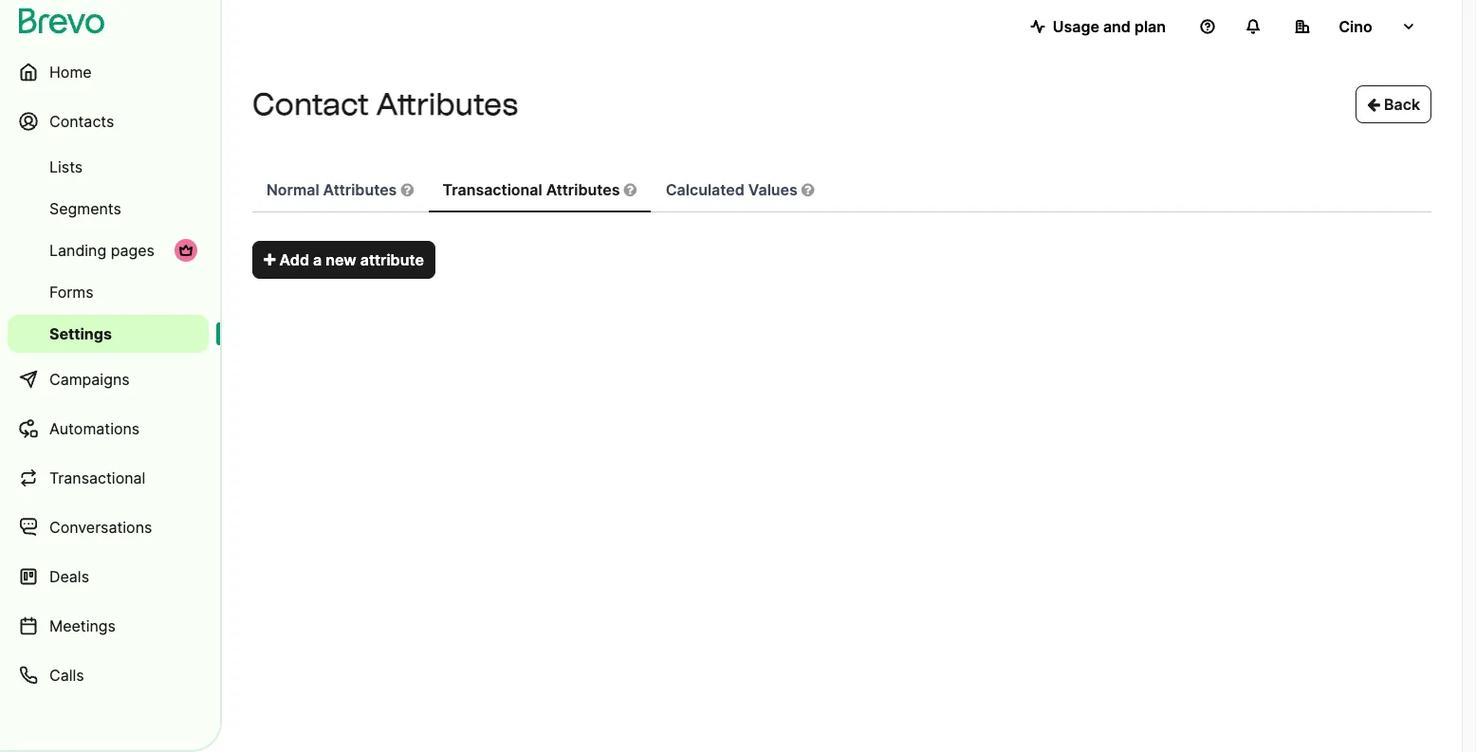 Task type: describe. For each thing, give the bounding box(es) containing it.
calculated values link
[[652, 169, 829, 213]]

cino
[[1339, 17, 1373, 36]]

lists link
[[8, 148, 209, 186]]

forms link
[[8, 273, 209, 311]]

home link
[[8, 49, 209, 95]]

add a new attribute
[[276, 251, 424, 269]]

transactional for transactional attributes
[[443, 180, 542, 199]]

meetings
[[49, 617, 116, 636]]

landing pages link
[[8, 232, 209, 269]]

home
[[49, 63, 92, 82]]

add
[[279, 251, 309, 269]]

lists
[[49, 158, 83, 176]]

transactional for transactional
[[49, 469, 146, 488]]

settings link
[[8, 315, 209, 353]]

deals
[[49, 567, 89, 586]]

conversations link
[[8, 505, 209, 550]]

back link
[[1356, 85, 1432, 123]]

calculated values
[[666, 180, 802, 199]]

attributes for normal attributes
[[323, 180, 397, 199]]

usage and plan
[[1053, 17, 1166, 36]]

attributes for contact attributes
[[376, 86, 518, 122]]

contact
[[252, 86, 369, 122]]

segments
[[49, 199, 121, 218]]

left___rvooi image
[[178, 243, 194, 258]]

calculated
[[666, 180, 745, 199]]

plan
[[1135, 17, 1166, 36]]

calls link
[[8, 653, 209, 698]]

contact attributes
[[252, 86, 518, 122]]

a
[[313, 251, 322, 269]]

segments link
[[8, 190, 209, 228]]

meetings link
[[8, 604, 209, 649]]

attributes for transactional attributes
[[546, 180, 620, 199]]

transactional link
[[8, 455, 209, 501]]



Task type: vqa. For each thing, say whether or not it's contained in the screenshot.
plus icon
yes



Task type: locate. For each thing, give the bounding box(es) containing it.
deals link
[[8, 554, 209, 600]]

question circle image for normal attributes
[[401, 182, 414, 197]]

calls
[[49, 666, 84, 685]]

question circle image for transactional attributes
[[624, 182, 637, 197]]

arrow left image
[[1368, 97, 1381, 112]]

transactional attributes link
[[429, 169, 651, 213]]

contacts link
[[8, 99, 209, 144]]

question circle image right the values
[[802, 182, 815, 197]]

0 horizontal spatial transactional
[[49, 469, 146, 488]]

pages
[[111, 241, 155, 260]]

normal attributes
[[267, 180, 401, 199]]

1 question circle image from the left
[[401, 182, 414, 197]]

question circle image for calculated values
[[802, 182, 815, 197]]

question circle image left 'calculated' on the top of the page
[[624, 182, 637, 197]]

settings
[[49, 325, 112, 344]]

0 vertical spatial transactional
[[443, 180, 542, 199]]

normal
[[267, 180, 319, 199]]

2 horizontal spatial question circle image
[[802, 182, 815, 197]]

1 horizontal spatial question circle image
[[624, 182, 637, 197]]

plus image
[[264, 252, 276, 268]]

landing
[[49, 241, 107, 260]]

conversations
[[49, 518, 152, 537]]

back
[[1381, 95, 1421, 114]]

contacts
[[49, 112, 114, 131]]

0 horizontal spatial question circle image
[[401, 182, 414, 197]]

question circle image inside calculated values link
[[802, 182, 815, 197]]

automations
[[49, 419, 140, 438]]

transactional attributes
[[443, 180, 624, 199]]

1 horizontal spatial transactional
[[443, 180, 542, 199]]

forms
[[49, 283, 93, 302]]

question circle image
[[401, 182, 414, 197], [624, 182, 637, 197], [802, 182, 815, 197]]

usage and plan button
[[1015, 8, 1181, 46]]

automations link
[[8, 406, 209, 452]]

3 question circle image from the left
[[802, 182, 815, 197]]

usage
[[1053, 17, 1100, 36]]

values
[[748, 180, 798, 199]]

question circle image up attribute
[[401, 182, 414, 197]]

transactional
[[443, 180, 542, 199], [49, 469, 146, 488]]

attribute
[[360, 251, 424, 269]]

and
[[1103, 17, 1131, 36]]

attributes inside transactional attributes link
[[546, 180, 620, 199]]

question circle image inside normal attributes 'link'
[[401, 182, 414, 197]]

attributes
[[376, 86, 518, 122], [323, 180, 397, 199], [546, 180, 620, 199]]

normal attributes link
[[252, 169, 428, 213]]

landing pages
[[49, 241, 155, 260]]

1 vertical spatial transactional
[[49, 469, 146, 488]]

campaigns
[[49, 370, 130, 389]]

question circle image inside transactional attributes link
[[624, 182, 637, 197]]

2 question circle image from the left
[[624, 182, 637, 197]]

new
[[326, 251, 357, 269]]

attributes inside normal attributes 'link'
[[323, 180, 397, 199]]

add a new attribute link
[[252, 241, 435, 279]]

campaigns link
[[8, 357, 209, 402]]

cino button
[[1280, 8, 1432, 46]]



